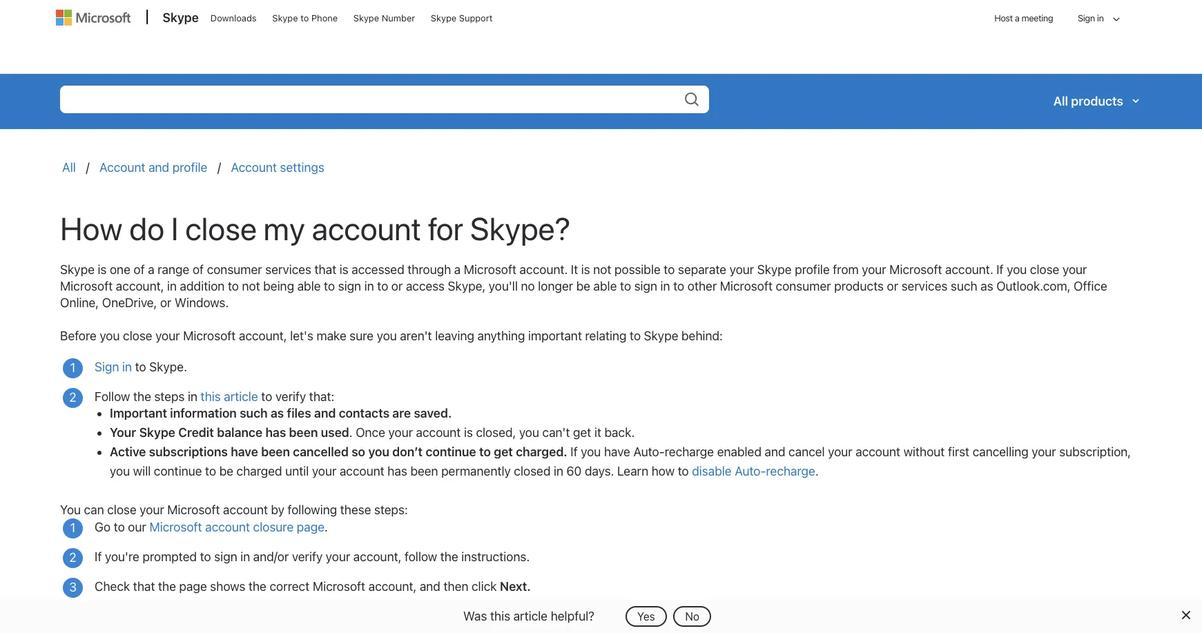 Task type: describe. For each thing, give the bounding box(es) containing it.
no button
[[673, 606, 711, 627]]

permanently
[[441, 464, 511, 479]]

skype number
[[353, 12, 415, 23]]

1 account. from the left
[[520, 263, 568, 277]]

has inside if you have auto-recharge enabled and cancel your account without first cancelling your subscription, you will continue to be charged until your account has been permanently closed in 60 days. learn how to
[[388, 464, 407, 479]]

0 horizontal spatial page
[[179, 579, 207, 594]]

your down cancelled
[[312, 464, 336, 479]]

your up the products
[[862, 263, 886, 277]]

anything
[[477, 329, 525, 343]]

your right separate
[[730, 263, 754, 277]]

instructions.
[[461, 550, 530, 564]]

account up "accessed"
[[312, 210, 421, 247]]

first
[[948, 445, 969, 459]]

host a meeting link
[[983, 1, 1064, 36]]

you've
[[399, 609, 436, 624]]

and up do
[[149, 160, 169, 174]]

such inside skype is one of a range of consumer services that is accessed through a microsoft account. it is not possible to separate your skype profile from your microsoft account. if you close your microsoft account, in addition to not being able to sign in to or access skype, you'll no longer be able to sign in to other microsoft consumer products or services such as outlook.com, office online, onedrive, or windows.
[[951, 279, 977, 294]]

close right i
[[185, 210, 257, 247]]

account settings
[[231, 160, 324, 174]]

0 vertical spatial this
[[201, 390, 221, 404]]

these
[[340, 503, 371, 517]]

addition
[[180, 279, 225, 294]]

microsoft account
[[149, 520, 250, 535]]

you right "so"
[[368, 445, 389, 459]]

your up the check that the page shows the correct microsoft account, and then click next.
[[326, 550, 350, 564]]

go
[[95, 520, 111, 535]]

without
[[904, 445, 945, 459]]

no
[[685, 610, 699, 622]]

have for subscriptions
[[231, 445, 258, 459]]

account for account settings
[[231, 160, 277, 174]]

to left the skype.
[[135, 360, 146, 374]]

if you have auto-recharge enabled and cancel your account without first cancelling your subscription, you will continue to be charged until your account has been permanently closed in 60 days. learn how to
[[110, 445, 1131, 479]]

through
[[408, 263, 451, 277]]

to down possible
[[620, 279, 631, 294]]

closure
[[253, 520, 294, 535]]

to up the permanently
[[479, 445, 491, 459]]

windows.
[[175, 296, 229, 310]]

skype support link
[[424, 1, 499, 34]]

so
[[352, 445, 365, 459]]

a inside 'link'
[[1015, 12, 1019, 23]]

behind:
[[681, 329, 723, 343]]

1 able from the left
[[297, 279, 321, 294]]

i
[[171, 210, 178, 247]]

the down prompted
[[158, 579, 176, 594]]

close up our on the left bottom
[[107, 503, 137, 517]]

your right cancel
[[828, 445, 852, 459]]

if for instructions.
[[95, 550, 102, 564]]

range
[[158, 263, 189, 277]]

before
[[60, 329, 97, 343]]

the up important
[[133, 390, 151, 404]]

recharge inside if you have auto-recharge enabled and cancel your account without first cancelling your subscription, you will continue to be charged until your account has been permanently closed in 60 days. learn how to
[[665, 445, 714, 459]]

was this article helpful?
[[463, 609, 594, 623]]

you right sure
[[377, 329, 397, 343]]

account up microsoft account closure page link
[[223, 503, 268, 517]]

that inside skype is one of a range of consumer services that is accessed through a microsoft account. it is not possible to separate your skype profile from your microsoft account. if you close your microsoft account, in addition to not being able to sign in to or access skype, you'll no longer be able to sign in to other microsoft consumer products or services such as outlook.com, office online, onedrive, or windows.
[[315, 263, 336, 277]]

longer
[[538, 279, 573, 294]]

in down possible
[[660, 279, 670, 294]]

verify for that:
[[275, 390, 306, 404]]

1 vertical spatial that
[[133, 579, 155, 594]]

shows
[[210, 579, 245, 594]]

read the list and click the checkboxes to acknowledge you've read each item.
[[95, 609, 527, 624]]

next.
[[500, 579, 531, 594]]

skype link
[[156, 1, 203, 38]]

account for account and profile
[[99, 160, 145, 174]]

read
[[439, 609, 463, 624]]

you down 'it'
[[581, 445, 601, 459]]

check that the page shows the correct microsoft account, and then click next.
[[95, 579, 531, 594]]

and inside if you have auto-recharge enabled and cancel your account without first cancelling your subscription, you will continue to be charged until your account has been permanently closed in 60 days. learn how to
[[765, 445, 785, 459]]

steps:
[[374, 503, 408, 517]]

is left one in the left top of the page
[[98, 263, 107, 277]]

no
[[521, 279, 535, 294]]

in right meeting
[[1097, 12, 1104, 23]]

account, inside skype is one of a range of consumer services that is accessed through a microsoft account. it is not possible to separate your skype profile from your microsoft account. if you close your microsoft account, in addition to not being able to sign in to or access skype, you'll no longer be able to sign in to other microsoft consumer products or services such as outlook.com, office online, onedrive, or windows.
[[116, 279, 164, 294]]

sign in to skype.
[[95, 360, 193, 374]]

it
[[594, 426, 601, 440]]

and left then
[[420, 579, 440, 594]]

is right it in the top of the page
[[581, 263, 590, 277]]

to left the other on the top of page
[[673, 279, 684, 294]]

sign for sign in
[[1078, 12, 1095, 23]]

1 vertical spatial get
[[494, 445, 513, 459]]

once
[[356, 426, 385, 440]]

checkboxes
[[239, 609, 306, 624]]

onedrive,
[[102, 296, 157, 310]]

then
[[444, 579, 468, 594]]

enabled
[[717, 445, 762, 459]]

0 horizontal spatial a
[[148, 263, 154, 277]]

account and profile
[[99, 160, 207, 174]]

skype support
[[431, 12, 493, 23]]

let's
[[290, 329, 313, 343]]

information
[[170, 406, 237, 421]]

was
[[463, 609, 487, 623]]

menu bar containing host a meeting
[[49, 0, 1153, 73]]

follow the steps in this article to verify that:
[[95, 390, 338, 404]]

to right this article link
[[261, 390, 272, 404]]

0 horizontal spatial or
[[160, 296, 172, 310]]

by
[[271, 503, 284, 517]]

cancelling
[[973, 445, 1029, 459]]

and right list
[[166, 609, 187, 624]]

subscription,
[[1059, 445, 1131, 459]]

close up sign in to skype.
[[123, 329, 152, 343]]

for
[[428, 210, 463, 247]]

important
[[110, 406, 167, 421]]

skype to phone
[[272, 12, 338, 23]]

skype is one of a range of consumer services that is accessed through a microsoft account. it is not possible to separate your skype profile from your microsoft account. if you close your microsoft account, in addition to not being able to sign in to or access skype, you'll no longer be able to sign in to other microsoft consumer products or services such as outlook.com, office online, onedrive, or windows.
[[60, 263, 1107, 310]]

0 vertical spatial click
[[472, 579, 497, 594]]

get inside important information such as files and contacts are saved. your skype credit balance has been used . once your account is closed, you can't get it back.
[[573, 426, 591, 440]]

you inside skype is one of a range of consumer services that is accessed through a microsoft account. it is not possible to separate your skype profile from your microsoft account. if you close your microsoft account, in addition to not being able to sign in to or access skype, you'll no longer be able to sign in to other microsoft consumer products or services such as outlook.com, office online, onedrive, or windows.
[[1007, 263, 1027, 277]]

skype?
[[470, 210, 571, 247]]

is left "accessed"
[[340, 263, 348, 277]]

disable auto-recharge link
[[692, 464, 815, 479]]

0 horizontal spatial not
[[242, 279, 260, 294]]

1 vertical spatial this
[[490, 609, 510, 623]]

check
[[95, 579, 130, 594]]

to down the check that the page shows the correct microsoft account, and then click next.
[[309, 609, 320, 624]]

credit
[[178, 426, 214, 440]]

account, up you've
[[368, 579, 417, 594]]

2 horizontal spatial or
[[887, 279, 898, 294]]

can't
[[542, 426, 570, 440]]

each
[[467, 609, 494, 624]]

1 vertical spatial sign in link
[[95, 360, 132, 374]]

downloads link
[[204, 1, 263, 34]]

0 horizontal spatial services
[[265, 263, 311, 277]]

1 vertical spatial click
[[190, 609, 215, 624]]

host
[[994, 12, 1013, 23]]

0 vertical spatial consumer
[[207, 263, 262, 277]]

account settings link
[[231, 160, 324, 174]]

possible
[[614, 263, 661, 277]]

the right shows
[[248, 579, 266, 594]]

2 able from the left
[[593, 279, 617, 294]]

to right possible
[[664, 263, 675, 277]]

60
[[567, 464, 582, 479]]

read
[[95, 609, 123, 624]]

and inside important information such as files and contacts are saved. your skype credit balance has been used . once your account is closed, you can't get it back.
[[314, 406, 336, 421]]

contacts
[[339, 406, 389, 421]]

meeting
[[1021, 12, 1053, 23]]

to down microsoft account
[[200, 550, 211, 564]]

relating
[[585, 329, 626, 343]]

to down the subscriptions
[[205, 464, 216, 479]]

yes button
[[626, 606, 667, 627]]

used
[[321, 426, 349, 440]]

1 vertical spatial been
[[261, 445, 290, 459]]

our
[[128, 520, 146, 535]]

2 horizontal spatial .
[[815, 464, 819, 479]]

all
[[62, 160, 79, 174]]

in up 'follow'
[[122, 360, 132, 374]]



Task type: locate. For each thing, give the bounding box(es) containing it.
leaving
[[435, 329, 474, 343]]

a up skype,
[[454, 263, 461, 277]]

your right cancelling
[[1032, 445, 1056, 459]]

sign in link right meeting
[[1065, 0, 1124, 39]]

0 vertical spatial has
[[265, 426, 286, 440]]

. inside important information such as files and contacts are saved. your skype credit balance has been used . once your account is closed, you can't get it back.
[[349, 426, 353, 440]]

skype number link
[[347, 1, 421, 34]]

of up addition on the left top
[[193, 263, 204, 277]]

in down "range"
[[167, 279, 177, 294]]

account inside important information such as files and contacts are saved. your skype credit balance has been used . once your account is closed, you can't get it back.
[[416, 426, 461, 440]]

account, left follow
[[353, 550, 401, 564]]

services right the products
[[901, 279, 948, 294]]

online,
[[60, 296, 99, 310]]

that up list
[[133, 579, 155, 594]]

1 horizontal spatial consumer
[[776, 279, 831, 294]]

have down back.
[[604, 445, 630, 459]]

1 horizontal spatial as
[[981, 279, 993, 294]]

a right host on the right of page
[[1015, 12, 1019, 23]]

2 account from the left
[[231, 160, 277, 174]]

click right then
[[472, 579, 497, 594]]

as left outlook.com,
[[981, 279, 993, 294]]

sign up shows
[[214, 550, 237, 564]]

have inside if you have auto-recharge enabled and cancel your account without first cancelling your subscription, you will continue to be charged until your account has been permanently closed in 60 days. learn how to
[[604, 445, 630, 459]]

helpful?
[[551, 609, 594, 623]]

1 horizontal spatial such
[[951, 279, 977, 294]]

you down active
[[110, 464, 130, 479]]

your inside important information such as files and contacts are saved. your skype credit balance has been used . once your account is closed, you can't get it back.
[[388, 426, 413, 440]]

able down possible
[[593, 279, 617, 294]]

profile up i
[[172, 160, 207, 174]]

1 horizontal spatial get
[[573, 426, 591, 440]]

menu bar
[[49, 0, 1153, 73]]

how
[[652, 464, 675, 479]]

or down "range"
[[160, 296, 172, 310]]

2 of from the left
[[193, 263, 204, 277]]

this right was at left bottom
[[490, 609, 510, 623]]

verify up files
[[275, 390, 306, 404]]

2 horizontal spatial if
[[996, 263, 1004, 277]]

page down following at left
[[297, 520, 325, 535]]

0 vertical spatial .
[[349, 426, 353, 440]]

is left the closed, in the left bottom of the page
[[464, 426, 473, 440]]

sign down "accessed"
[[338, 279, 361, 294]]

if up outlook.com,
[[996, 263, 1004, 277]]

subscriptions
[[149, 445, 228, 459]]

0 horizontal spatial of
[[134, 263, 145, 277]]

auto- down enabled at the right bottom
[[735, 464, 766, 479]]

sure
[[350, 329, 374, 343]]

0 vertical spatial continue
[[426, 445, 476, 459]]

sign right meeting
[[1078, 12, 1095, 23]]

account, up onedrive,
[[116, 279, 164, 294]]

0 horizontal spatial that
[[133, 579, 155, 594]]

list
[[147, 609, 163, 624]]

your up the skype.
[[155, 329, 180, 343]]

1 horizontal spatial that
[[315, 263, 336, 277]]

1 horizontal spatial this
[[490, 609, 510, 623]]

charged
[[237, 464, 282, 479]]

is
[[98, 263, 107, 277], [340, 263, 348, 277], [581, 263, 590, 277], [464, 426, 473, 440]]

0 vertical spatial auto-
[[633, 445, 665, 459]]

you inside important information such as files and contacts are saved. your skype credit balance has been used . once your account is closed, you can't get it back.
[[519, 426, 539, 440]]

skype to phone link
[[266, 1, 344, 34]]

continue down the subscriptions
[[154, 464, 202, 479]]

close inside skype is one of a range of consumer services that is accessed through a microsoft account. it is not possible to separate your skype profile from your microsoft account. if you close your microsoft account, in addition to not being able to sign in to or access skype, you'll no longer be able to sign in to other microsoft consumer products or services such as outlook.com, office online, onedrive, or windows.
[[1030, 263, 1059, 277]]

0 horizontal spatial account.
[[520, 263, 568, 277]]

you're
[[105, 550, 139, 564]]

2 horizontal spatial sign
[[634, 279, 657, 294]]

1 have from the left
[[231, 445, 258, 459]]

learn
[[617, 464, 648, 479]]

. left 'once'
[[349, 426, 353, 440]]

0 vertical spatial as
[[981, 279, 993, 294]]

1 horizontal spatial account
[[231, 160, 277, 174]]

0 vertical spatial get
[[573, 426, 591, 440]]

skype
[[163, 10, 199, 25], [272, 12, 298, 23], [353, 12, 379, 23], [431, 12, 456, 23], [60, 263, 95, 277], [757, 263, 792, 277], [644, 329, 678, 343], [139, 426, 175, 440]]

if
[[996, 263, 1004, 277], [571, 445, 578, 459], [95, 550, 102, 564]]

and/or
[[253, 550, 289, 564]]

make
[[317, 329, 346, 343]]

account, left let's
[[239, 329, 287, 343]]

0 horizontal spatial sign
[[95, 360, 119, 374]]

1 horizontal spatial click
[[472, 579, 497, 594]]

important
[[528, 329, 582, 343]]

able right "being"
[[297, 279, 321, 294]]

0 horizontal spatial recharge
[[665, 445, 714, 459]]

a
[[1015, 12, 1019, 23], [148, 263, 154, 277], [454, 263, 461, 277]]

has inside important information such as files and contacts are saved. your skype credit balance has been used . once your account is closed, you can't get it back.
[[265, 426, 286, 440]]

you right before
[[100, 329, 120, 343]]

recharge
[[665, 445, 714, 459], [766, 464, 815, 479]]

0 horizontal spatial continue
[[154, 464, 202, 479]]

1 vertical spatial services
[[901, 279, 948, 294]]

1 horizontal spatial be
[[576, 279, 590, 294]]

1 vertical spatial as
[[271, 406, 284, 421]]

sign in link inside menu bar
[[1065, 0, 1124, 39]]

1 horizontal spatial continue
[[426, 445, 476, 459]]

1 horizontal spatial recharge
[[766, 464, 815, 479]]

account left without
[[856, 445, 900, 459]]

yes
[[637, 610, 655, 622]]

page left shows
[[179, 579, 207, 594]]

this article link
[[197, 390, 258, 404]]

disable
[[692, 464, 732, 479]]

1 horizontal spatial of
[[193, 263, 204, 277]]

phone
[[311, 12, 338, 23]]

sign in link up 'follow'
[[95, 360, 132, 374]]

.
[[349, 426, 353, 440], [815, 464, 819, 479], [325, 520, 328, 535]]

active subscriptions have been cancelled so you don't continue to get charged.
[[110, 445, 567, 459]]

1 horizontal spatial a
[[454, 263, 461, 277]]

acknowledge
[[323, 609, 396, 624]]

have
[[231, 445, 258, 459], [604, 445, 630, 459]]

if up '60'
[[571, 445, 578, 459]]

been down don't
[[410, 464, 438, 479]]

your up office
[[1063, 263, 1087, 277]]

None text field
[[60, 85, 709, 113]]

1 vertical spatial sign
[[95, 360, 119, 374]]

sign inside menu bar
[[1078, 12, 1095, 23]]

in left and/or
[[240, 550, 250, 564]]

sign in
[[1078, 12, 1104, 23]]

0 horizontal spatial has
[[265, 426, 286, 440]]

0 vertical spatial sign in link
[[1065, 0, 1124, 39]]

your
[[110, 426, 136, 440]]

access
[[406, 279, 445, 294]]

0 horizontal spatial sign
[[214, 550, 237, 564]]

1 horizontal spatial article
[[513, 609, 548, 623]]

in inside if you have auto-recharge enabled and cancel your account without first cancelling your subscription, you will continue to be charged until your account has been permanently closed in 60 days. learn how to
[[554, 464, 563, 479]]

have for you
[[604, 445, 630, 459]]

continue inside if you have auto-recharge enabled and cancel your account without first cancelling your subscription, you will continue to be charged until your account has been permanently closed in 60 days. learn how to
[[154, 464, 202, 479]]

1 horizontal spatial able
[[593, 279, 617, 294]]

that:
[[309, 390, 334, 404]]

1 vertical spatial auto-
[[735, 464, 766, 479]]

the right follow
[[440, 550, 458, 564]]

1 vertical spatial profile
[[795, 263, 830, 277]]

0 horizontal spatial sign in link
[[95, 360, 132, 374]]

sign for sign in to skype.
[[95, 360, 119, 374]]

sign in link
[[1065, 0, 1124, 39], [95, 360, 132, 374]]

this up information at the left of page
[[201, 390, 221, 404]]

0 horizontal spatial as
[[271, 406, 284, 421]]

charged.
[[516, 445, 567, 459]]

0 horizontal spatial have
[[231, 445, 258, 459]]

1 horizontal spatial auto-
[[735, 464, 766, 479]]

0 vertical spatial not
[[593, 263, 611, 277]]

0 vertical spatial that
[[315, 263, 336, 277]]

all link
[[62, 160, 79, 174]]

skype inside important information such as files and contacts are saved. your skype credit balance has been used . once your account is closed, you can't get it back.
[[139, 426, 175, 440]]

sign
[[1078, 12, 1095, 23], [95, 360, 119, 374]]

accessed
[[352, 263, 404, 277]]

0 vertical spatial services
[[265, 263, 311, 277]]

account down "so"
[[340, 464, 384, 479]]

skype inside 'link'
[[353, 12, 379, 23]]

in up information at the left of page
[[188, 390, 197, 404]]

been up charged
[[261, 445, 290, 459]]

0 horizontal spatial be
[[219, 464, 233, 479]]

if inside if you have auto-recharge enabled and cancel your account without first cancelling your subscription, you will continue to be charged until your account has been permanently closed in 60 days. learn how to
[[571, 445, 578, 459]]

if for cancelling
[[571, 445, 578, 459]]

1 vertical spatial not
[[242, 279, 260, 294]]

be inside skype is one of a range of consumer services that is accessed through a microsoft account. it is not possible to separate your skype profile from your microsoft account. if you close your microsoft account, in addition to not being able to sign in to or access skype, you'll no longer be able to sign in to other microsoft consumer products or services such as outlook.com, office online, onedrive, or windows.
[[576, 279, 590, 294]]

as
[[981, 279, 993, 294], [271, 406, 284, 421]]

1 vertical spatial such
[[240, 406, 268, 421]]

2 horizontal spatial a
[[1015, 12, 1019, 23]]

auto- inside if you have auto-recharge enabled and cancel your account without first cancelling your subscription, you will continue to be charged until your account has been permanently closed in 60 days. learn how to
[[633, 445, 665, 459]]

2 vertical spatial been
[[410, 464, 438, 479]]

verify up the check that the page shows the correct microsoft account, and then click next.
[[292, 550, 323, 564]]

close up outlook.com,
[[1030, 263, 1059, 277]]

0 horizontal spatial if
[[95, 550, 102, 564]]

article up balance
[[224, 390, 258, 404]]

host a meeting
[[994, 12, 1053, 23]]

or right the products
[[887, 279, 898, 294]]

sign down possible
[[634, 279, 657, 294]]

0 horizontal spatial auto-
[[633, 445, 665, 459]]

2 vertical spatial if
[[95, 550, 102, 564]]

don't
[[392, 445, 423, 459]]

outlook.com,
[[996, 279, 1070, 294]]

1 vertical spatial verify
[[292, 550, 323, 564]]

1 vertical spatial continue
[[154, 464, 202, 479]]

office
[[1074, 279, 1107, 294]]

1 vertical spatial consumer
[[776, 279, 831, 294]]

number
[[382, 12, 415, 23]]

1 horizontal spatial services
[[901, 279, 948, 294]]

a left "range"
[[148, 263, 154, 277]]

go to our microsoft account closure page .
[[95, 520, 331, 535]]

microsoft image
[[56, 10, 130, 26]]

0 horizontal spatial account
[[99, 160, 145, 174]]

do
[[129, 210, 164, 247]]

1 account from the left
[[99, 160, 145, 174]]

1 horizontal spatial .
[[349, 426, 353, 440]]

be inside if you have auto-recharge enabled and cancel your account without first cancelling your subscription, you will continue to be charged until your account has been permanently closed in 60 days. learn how to
[[219, 464, 233, 479]]

the left list
[[126, 609, 144, 624]]

to
[[300, 12, 309, 23], [664, 263, 675, 277], [228, 279, 239, 294], [324, 279, 335, 294], [377, 279, 388, 294], [620, 279, 631, 294], [673, 279, 684, 294], [630, 329, 641, 343], [135, 360, 146, 374], [261, 390, 272, 404], [479, 445, 491, 459], [205, 464, 216, 479], [678, 464, 689, 479], [114, 520, 125, 535], [200, 550, 211, 564], [309, 609, 320, 624]]

downloads
[[210, 12, 257, 23]]

closed
[[514, 464, 551, 479]]

0 vertical spatial be
[[576, 279, 590, 294]]

1 vertical spatial .
[[815, 464, 819, 479]]

article down next.
[[513, 609, 548, 623]]

1 of from the left
[[134, 263, 145, 277]]

account left settings at the left
[[231, 160, 277, 174]]

able
[[297, 279, 321, 294], [593, 279, 617, 294]]

0 vertical spatial if
[[996, 263, 1004, 277]]

if you're prompted to sign in and/or verify your account, follow the instructions.
[[95, 550, 533, 564]]

click down shows
[[190, 609, 215, 624]]

get left 'it'
[[573, 426, 591, 440]]

and down that:
[[314, 406, 336, 421]]

dismiss the survey image
[[1180, 610, 1191, 621]]

and up disable auto-recharge .
[[765, 445, 785, 459]]

as inside skype is one of a range of consumer services that is accessed through a microsoft account. it is not possible to separate your skype profile from your microsoft account. if you close your microsoft account, in addition to not being able to sign in to or access skype, you'll no longer be able to sign in to other microsoft consumer products or services such as outlook.com, office online, onedrive, or windows.
[[981, 279, 993, 294]]

2 have from the left
[[604, 445, 630, 459]]

1 horizontal spatial has
[[388, 464, 407, 479]]

continue up the permanently
[[426, 445, 476, 459]]

1 horizontal spatial page
[[297, 520, 325, 535]]

the down shows
[[218, 609, 236, 624]]

that down how do i close my account for skype?
[[315, 263, 336, 277]]

that
[[315, 263, 336, 277], [133, 579, 155, 594]]

as inside important information such as files and contacts are saved. your skype credit balance has been used . once your account is closed, you can't get it back.
[[271, 406, 284, 421]]

0 vertical spatial profile
[[172, 160, 207, 174]]

to right addition on the left top
[[228, 279, 239, 294]]

days.
[[585, 464, 614, 479]]

such
[[951, 279, 977, 294], [240, 406, 268, 421]]

in down "accessed"
[[364, 279, 374, 294]]

to down "accessed"
[[377, 279, 388, 294]]

recharge up disable
[[665, 445, 714, 459]]

1 horizontal spatial if
[[571, 445, 578, 459]]

0 horizontal spatial click
[[190, 609, 215, 624]]

been inside if you have auto-recharge enabled and cancel your account without first cancelling your subscription, you will continue to be charged until your account has been permanently closed in 60 days. learn how to
[[410, 464, 438, 479]]

0 vertical spatial recharge
[[665, 445, 714, 459]]

cancelled
[[293, 445, 349, 459]]

0 horizontal spatial such
[[240, 406, 268, 421]]

been
[[289, 426, 318, 440], [261, 445, 290, 459], [410, 464, 438, 479]]

2 account. from the left
[[945, 263, 993, 277]]

of right one in the left top of the page
[[134, 263, 145, 277]]

1 vertical spatial be
[[219, 464, 233, 479]]

to right 'how'
[[678, 464, 689, 479]]

1 horizontal spatial or
[[391, 279, 403, 294]]

has right balance
[[265, 426, 286, 440]]

before you close your microsoft account, let's make sure you aren't leaving anything important relating to skype behind:
[[60, 329, 723, 343]]

1 vertical spatial recharge
[[766, 464, 815, 479]]

back.
[[604, 426, 635, 440]]

0 horizontal spatial .
[[325, 520, 328, 535]]

be left charged
[[219, 464, 233, 479]]

consumer
[[207, 263, 262, 277], [776, 279, 831, 294]]

disable auto-recharge .
[[692, 464, 819, 479]]

support
[[459, 12, 493, 23]]

important information such as files and contacts are saved. your skype credit balance has been used . once your account is closed, you can't get it back.
[[110, 406, 638, 440]]

your
[[730, 263, 754, 277], [862, 263, 886, 277], [1063, 263, 1087, 277], [155, 329, 180, 343], [388, 426, 413, 440], [828, 445, 852, 459], [1032, 445, 1056, 459], [312, 464, 336, 479], [140, 503, 164, 517], [326, 550, 350, 564]]

1 horizontal spatial not
[[593, 263, 611, 277]]

0 horizontal spatial article
[[224, 390, 258, 404]]

0 vertical spatial such
[[951, 279, 977, 294]]

article
[[224, 390, 258, 404], [513, 609, 548, 623]]

if inside skype is one of a range of consumer services that is accessed through a microsoft account. it is not possible to separate your skype profile from your microsoft account. if you close your microsoft account, in addition to not being able to sign in to or access skype, you'll no longer be able to sign in to other microsoft consumer products or services such as outlook.com, office online, onedrive, or windows.
[[996, 263, 1004, 277]]

services
[[265, 263, 311, 277], [901, 279, 948, 294]]

correct
[[270, 579, 310, 594]]

1 vertical spatial article
[[513, 609, 548, 623]]

your up our on the left bottom
[[140, 503, 164, 517]]

0 horizontal spatial this
[[201, 390, 221, 404]]

skype inside "link"
[[431, 12, 456, 23]]

account,
[[116, 279, 164, 294], [239, 329, 287, 343], [353, 550, 401, 564], [368, 579, 417, 594]]

files
[[287, 406, 311, 421]]

not
[[593, 263, 611, 277], [242, 279, 260, 294]]

click
[[472, 579, 497, 594], [190, 609, 215, 624]]

closed,
[[476, 426, 516, 440]]

such inside important information such as files and contacts are saved. your skype credit balance has been used . once your account is closed, you can't get it back.
[[240, 406, 268, 421]]

1 vertical spatial if
[[571, 445, 578, 459]]

have down balance
[[231, 445, 258, 459]]

to right the go
[[114, 520, 125, 535]]

and
[[149, 160, 169, 174], [314, 406, 336, 421], [765, 445, 785, 459], [420, 579, 440, 594], [166, 609, 187, 624]]

is inside important information such as files and contacts are saved. your skype credit balance has been used . once your account is closed, you can't get it back.
[[464, 426, 473, 440]]

0 vertical spatial been
[[289, 426, 318, 440]]

been inside important information such as files and contacts are saved. your skype credit balance has been used . once your account is closed, you can't get it back.
[[289, 426, 318, 440]]

1 horizontal spatial profile
[[795, 263, 830, 277]]

0 vertical spatial page
[[297, 520, 325, 535]]

profile inside skype is one of a range of consumer services that is accessed through a microsoft account. it is not possible to separate your skype profile from your microsoft account. if you close your microsoft account, in addition to not being able to sign in to or access skype, you'll no longer be able to sign in to other microsoft consumer products or services such as outlook.com, office online, onedrive, or windows.
[[795, 263, 830, 277]]

until
[[285, 464, 309, 479]]

to up make
[[324, 279, 335, 294]]

one
[[110, 263, 130, 277]]

1 vertical spatial has
[[388, 464, 407, 479]]

close
[[185, 210, 257, 247], [1030, 263, 1059, 277], [123, 329, 152, 343], [107, 503, 137, 517]]

verify for your
[[292, 550, 323, 564]]

or
[[391, 279, 403, 294], [887, 279, 898, 294], [160, 296, 172, 310]]

. down following at left
[[325, 520, 328, 535]]

to left phone at the left top of page
[[300, 12, 309, 23]]

2 vertical spatial .
[[325, 520, 328, 535]]

0 horizontal spatial consumer
[[207, 263, 262, 277]]

your down the are
[[388, 426, 413, 440]]

0 horizontal spatial able
[[297, 279, 321, 294]]

prompted
[[143, 550, 197, 564]]

if left you're
[[95, 550, 102, 564]]

0 horizontal spatial get
[[494, 445, 513, 459]]

to right relating
[[630, 329, 641, 343]]

microsoft
[[464, 263, 516, 277], [889, 263, 942, 277], [60, 279, 113, 294], [720, 279, 773, 294], [183, 329, 236, 343], [167, 503, 220, 517], [313, 579, 365, 594]]

1 horizontal spatial account.
[[945, 263, 993, 277]]

1 vertical spatial page
[[179, 579, 207, 594]]

1 horizontal spatial sign
[[338, 279, 361, 294]]

you
[[60, 503, 81, 517]]

recharge down cancel
[[766, 464, 815, 479]]

services up "being"
[[265, 263, 311, 277]]

you can close your microsoft account by following these steps:
[[60, 503, 411, 517]]



Task type: vqa. For each thing, say whether or not it's contained in the screenshot.
HAVE
yes



